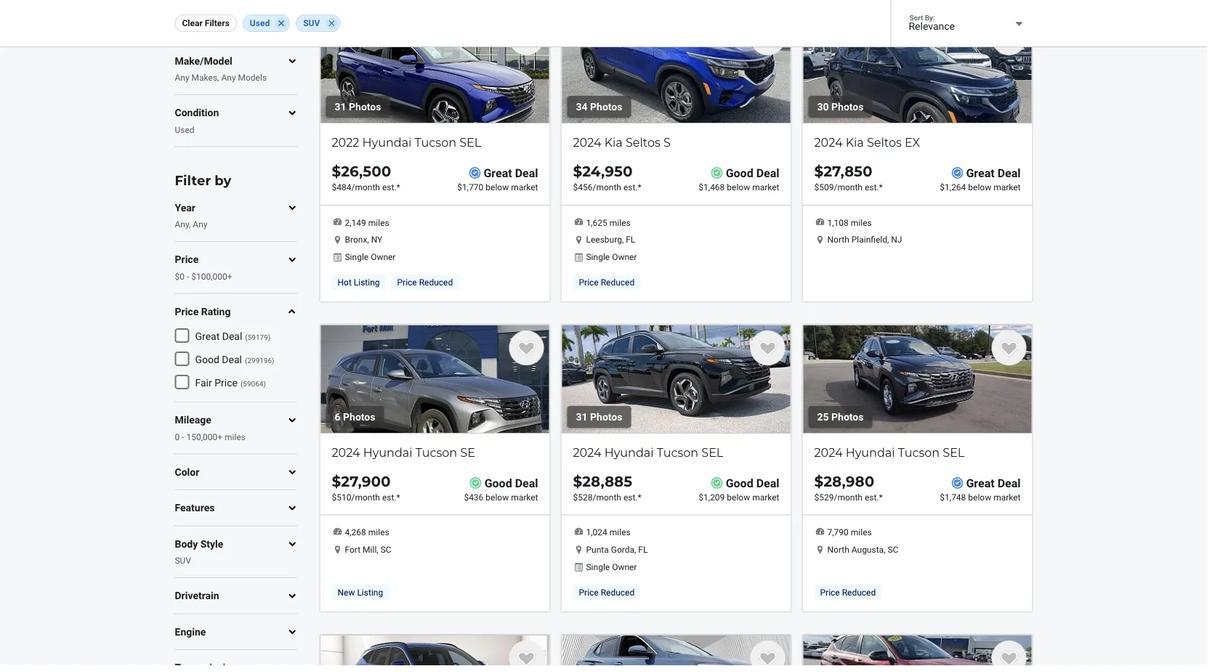Task type: locate. For each thing, give the bounding box(es) containing it.
condition used
[[175, 107, 219, 135]]

kia for 24,950
[[605, 135, 623, 150]]

2024 hyundai tucson sel for 28,980
[[815, 446, 965, 460]]

market for 26,500
[[511, 182, 539, 192]]

1 kia from the left
[[605, 135, 623, 150]]

0 horizontal spatial suv
[[175, 556, 191, 567]]

below
[[486, 182, 509, 192], [727, 182, 751, 192], [969, 182, 992, 192], [486, 493, 509, 503], [727, 493, 751, 503], [969, 493, 992, 503]]

north for 27,850
[[828, 235, 850, 245]]

miles right 50
[[205, 21, 226, 31]]

good up $436 below market
[[485, 477, 512, 491]]

hyundai up the 28,980 on the bottom right
[[846, 446, 896, 460]]

hyundai up 27,900
[[363, 446, 413, 460]]

photos for 24,950
[[591, 101, 623, 113]]

miles for 26,500
[[369, 218, 390, 228]]

market for 28,980
[[994, 493, 1021, 503]]

single
[[345, 252, 369, 262], [587, 252, 610, 262], [587, 563, 610, 573]]

below for 24,950
[[727, 182, 751, 192]]

, for 28,980
[[884, 545, 886, 555]]

/month est.* inside $ 27,850 $ 509 /month est.*
[[834, 182, 883, 192]]

1 2024 kia seltos image from the left
[[562, 15, 792, 124]]

market right $1,748
[[994, 493, 1021, 503]]

deal
[[515, 166, 539, 180], [757, 166, 780, 180], [998, 166, 1021, 180], [222, 331, 242, 343], [222, 354, 242, 366], [515, 477, 539, 491], [757, 477, 780, 491], [998, 477, 1021, 491]]

owner for 28,885
[[612, 563, 637, 573]]

great deal up $1,748 below market
[[967, 477, 1021, 491]]

31 photos for 26,500
[[335, 101, 381, 113]]

sel up $1,748
[[943, 446, 965, 460]]

good for 27,900
[[485, 477, 512, 491]]

sc right mill
[[381, 545, 392, 555]]

2 vertical spatial (
[[241, 380, 243, 388]]

-
[[187, 272, 189, 282], [182, 432, 184, 443]]

photos for 26,500
[[349, 101, 381, 113]]

below right $1,468
[[727, 182, 751, 192]]

below for 27,850
[[969, 182, 992, 192]]

2024 up 24,950
[[573, 135, 602, 150]]

photos for 27,850
[[832, 101, 864, 113]]

north for 28,980
[[828, 545, 850, 555]]

good deal up $1,468 below market
[[726, 166, 780, 180]]

used
[[250, 18, 270, 28], [175, 125, 195, 135]]

0 vertical spatial price
[[175, 254, 199, 266]]

deal for 27,850
[[998, 166, 1021, 180]]

condition
[[175, 107, 219, 119]]

any right makes,
[[221, 73, 236, 83]]

$1,770 below market
[[458, 182, 539, 192]]

great for 27,850
[[967, 166, 995, 180]]

0 horizontal spatial )
[[264, 380, 266, 388]]

seltos left ex
[[868, 135, 902, 150]]

north down 1,108
[[828, 235, 850, 245]]

2024 kia seltos image for 27,850
[[803, 15, 1033, 124]]

deal down great deal ( 59179 )
[[222, 354, 242, 366]]

1,024 miles
[[587, 528, 631, 538]]

7,790 miles
[[828, 528, 872, 538]]

31 up 28,885
[[576, 411, 588, 423]]

deal up $1,468 below market
[[757, 166, 780, 180]]

$ 24,950 $ 456 /month est.*
[[573, 163, 642, 192]]

$ 28,885 $ 528 /month est.*
[[573, 473, 642, 503]]

0 vertical spatial 31 photos
[[335, 101, 381, 113]]

2,149
[[345, 218, 366, 228]]

filter by
[[175, 172, 231, 188]]

) for good deal
[[272, 356, 275, 365]]

0 horizontal spatial 31
[[335, 101, 347, 113]]

/month est.* inside $ 28,980 $ 529 /month est.*
[[834, 493, 883, 503]]

price
[[175, 254, 199, 266], [175, 306, 199, 318], [215, 377, 238, 389]]

photos right 25
[[832, 411, 864, 423]]

owner down gorda
[[612, 563, 637, 573]]

photos up 2022
[[349, 101, 381, 113]]

owner
[[371, 252, 396, 262], [612, 252, 637, 262], [612, 563, 637, 573]]

kia up 24,950
[[605, 135, 623, 150]]

/month est.* down 27,850 at right top
[[834, 182, 883, 192]]

great up $1,264 below market at the right
[[967, 166, 995, 180]]

1 horizontal spatial -
[[187, 272, 189, 282]]

seltos for 24,950
[[626, 135, 661, 150]]

2 kia from the left
[[846, 135, 865, 150]]

by
[[215, 172, 231, 188]]

punta gorda , fl
[[587, 545, 648, 555]]

$1,209 below market
[[699, 493, 780, 503]]

owner down ny at the left of the page
[[371, 252, 396, 262]]

2 north from the top
[[828, 545, 850, 555]]

2024 hyundai tucson image for 27,900
[[320, 325, 550, 434]]

hyundai
[[363, 135, 412, 150], [363, 446, 413, 460], [605, 446, 654, 460], [846, 446, 896, 460]]

new listing
[[338, 588, 383, 598]]

) inside good deal ( 299196 )
[[272, 356, 275, 365]]

single down leesburg
[[587, 252, 610, 262]]

- inside price $0 - $100,000+
[[187, 272, 189, 282]]

below for 27,900
[[486, 493, 509, 503]]

2024 hyundai tucson sel up the 28,980 on the bottom right
[[815, 446, 965, 460]]

market right $1,209 at the bottom right
[[753, 493, 780, 503]]

2022 hyundai tucson sel
[[332, 135, 482, 150]]

$1,748 below market
[[941, 493, 1021, 503]]

1 horizontal spatial fl
[[639, 545, 648, 555]]

0 vertical spatial 31
[[335, 101, 347, 113]]

1 horizontal spatial 31 photos
[[576, 411, 623, 423]]

price reduced down north augusta , sc
[[821, 588, 876, 598]]

1 sc from the left
[[381, 545, 392, 555]]

good up $1,209 below market
[[726, 477, 754, 491]]

1 north from the top
[[828, 235, 850, 245]]

great up $1,770 below market
[[484, 166, 512, 180]]

1 vertical spatial (
[[245, 356, 248, 365]]

1 horizontal spatial seltos
[[868, 135, 902, 150]]

miles up gorda
[[610, 528, 631, 538]]

good deal
[[726, 166, 780, 180], [485, 477, 539, 491], [726, 477, 780, 491]]

2024 hyundai tucson sel
[[573, 446, 724, 460], [815, 446, 965, 460]]

north down 7,790
[[828, 545, 850, 555]]

$1,468 below market
[[699, 182, 780, 192]]

0 vertical spatial )
[[268, 333, 271, 342]]

31 photos up 28,885
[[576, 411, 623, 423]]

single owner down punta gorda , fl
[[587, 563, 637, 573]]

0 horizontal spatial kia
[[605, 135, 623, 150]]

price up $0
[[175, 254, 199, 266]]

tucson
[[415, 135, 457, 150], [416, 446, 458, 460], [657, 446, 699, 460], [899, 446, 940, 460]]

0 horizontal spatial fl
[[626, 235, 636, 245]]

1 horizontal spatial kia
[[846, 135, 865, 150]]

- right 0 on the left
[[182, 432, 184, 443]]

510
[[337, 493, 352, 503]]

sel up $1,209 at the bottom right
[[702, 446, 724, 460]]

used inside button
[[250, 18, 270, 28]]

great down price rating in the top of the page
[[195, 331, 220, 343]]

1 horizontal spatial used
[[250, 18, 270, 28]]

single down punta
[[587, 563, 610, 573]]

below for 28,980
[[969, 493, 992, 503]]

photos right 6
[[343, 411, 376, 423]]

market right $436
[[511, 493, 539, 503]]

1 vertical spatial north
[[828, 545, 850, 555]]

price left rating
[[175, 306, 199, 318]]

below right $1,770
[[486, 182, 509, 192]]

good deal ( 299196 )
[[195, 354, 275, 366]]

2 2024 hyundai tucson sel from the left
[[815, 446, 965, 460]]

single for 28,885
[[587, 563, 610, 573]]

great deal ( 59179 )
[[195, 331, 271, 343]]

deal up $1,209 below market
[[757, 477, 780, 491]]

/month est.* inside $ 27,900 $ 510 /month est.*
[[352, 493, 400, 503]]

kia
[[605, 135, 623, 150], [846, 135, 865, 150]]

1 vertical spatial price
[[175, 306, 199, 318]]

1 vertical spatial )
[[272, 356, 275, 365]]

$ 26,500 $ 484 /month est.*
[[332, 163, 400, 192]]

market
[[511, 182, 539, 192], [753, 182, 780, 192], [994, 182, 1021, 192], [511, 493, 539, 503], [753, 493, 780, 503], [994, 493, 1021, 503]]

miles up ny at the left of the page
[[369, 218, 390, 228]]

1 vertical spatial used
[[175, 125, 195, 135]]

deal up $1,264 below market at the right
[[998, 166, 1021, 180]]

market right $1,468
[[753, 182, 780, 192]]

1 vertical spatial 31 photos
[[576, 411, 623, 423]]

miles for 27,850
[[851, 218, 872, 228]]

2024 up the 28,980 on the bottom right
[[815, 446, 843, 460]]

$ 28,980 $ 529 /month est.*
[[815, 473, 883, 503]]

hyundai up 26,500 at the top left of the page
[[363, 135, 412, 150]]

fl
[[626, 235, 636, 245], [639, 545, 648, 555]]

0 horizontal spatial sel
[[460, 135, 482, 150]]

$0
[[175, 272, 185, 282]]

31 photos for 28,885
[[576, 411, 623, 423]]

great deal
[[484, 166, 539, 180], [967, 166, 1021, 180], [967, 477, 1021, 491]]

0 vertical spatial -
[[187, 272, 189, 282]]

hyundai up 28,885
[[605, 446, 654, 460]]

/month est.* down 28,885
[[593, 493, 642, 503]]

2 2024 kia seltos image from the left
[[803, 15, 1033, 124]]

/month est.* down the 28,980 on the bottom right
[[834, 493, 883, 503]]

/month est.* down 27,900
[[352, 493, 400, 503]]

any left makes,
[[175, 73, 190, 83]]

484
[[337, 182, 352, 192]]

- inside mileage 0 - 150,000+ miles
[[182, 432, 184, 443]]

/month est.* inside $ 24,950 $ 456 /month est.*
[[593, 182, 642, 192]]

sc for 28,980
[[888, 545, 899, 555]]

great deal up $1,770 below market
[[484, 166, 539, 180]]

1 horizontal spatial any
[[193, 220, 208, 230]]

) inside great deal ( 59179 )
[[268, 333, 271, 342]]

30
[[818, 101, 829, 113]]

0 horizontal spatial -
[[182, 432, 184, 443]]

2 horizontal spatial sel
[[943, 446, 965, 460]]

bronx
[[345, 235, 367, 245]]

( down good deal ( 299196 )
[[241, 380, 243, 388]]

good deal for 24,950
[[726, 166, 780, 180]]

1 vertical spatial -
[[182, 432, 184, 443]]

$
[[332, 163, 341, 180], [573, 163, 583, 180], [815, 163, 824, 180], [332, 182, 337, 192], [573, 182, 578, 192], [815, 182, 820, 192], [332, 473, 341, 491], [573, 473, 583, 491], [815, 473, 824, 491], [332, 493, 337, 503], [573, 493, 578, 503], [815, 493, 820, 503]]

market right $1,264
[[994, 182, 1021, 192]]

( inside great deal ( 59179 )
[[245, 333, 248, 342]]

0 horizontal spatial any
[[175, 73, 190, 83]]

leesburg , fl
[[587, 235, 636, 245]]

2024 hyundai tucson image for 28,980
[[803, 325, 1033, 434]]

any
[[175, 73, 190, 83], [221, 73, 236, 83], [193, 220, 208, 230]]

/month est.* for 26,500
[[352, 182, 400, 192]]

miles for 28,885
[[610, 528, 631, 538]]

1 horizontal spatial suv
[[303, 18, 320, 28]]

photos right '30'
[[832, 101, 864, 113]]

2 vertical spatial price
[[215, 377, 238, 389]]

0 horizontal spatial sc
[[381, 545, 392, 555]]

, for 27,850
[[888, 235, 890, 245]]

ny
[[371, 235, 383, 245]]

miles up the leesburg , fl
[[610, 218, 631, 228]]

( up the 59064
[[245, 356, 248, 365]]

photos up 28,885
[[591, 411, 623, 423]]

below right $1,209 at the bottom right
[[727, 493, 751, 503]]

price for price rating
[[175, 306, 199, 318]]

2024 up 28,885
[[573, 446, 602, 460]]

,
[[367, 235, 369, 245], [622, 235, 624, 245], [888, 235, 890, 245], [377, 545, 379, 555], [635, 545, 637, 555], [884, 545, 886, 555]]

31 up 2022
[[335, 101, 347, 113]]

hyundai for 28,885
[[605, 446, 654, 460]]

( up good deal ( 299196 )
[[245, 333, 248, 342]]

tucson for 26,500
[[415, 135, 457, 150]]

tucson for 28,980
[[899, 446, 940, 460]]

below right $1,748
[[969, 493, 992, 503]]

photos right 34
[[591, 101, 623, 113]]

miles inside the location null, 50 miles
[[205, 21, 226, 31]]

1 vertical spatial fl
[[639, 545, 648, 555]]

good deal up $1,209 below market
[[726, 477, 780, 491]]

) inside the fair price ( 59064 )
[[264, 380, 266, 388]]

2024 up 27,850 at right top
[[815, 135, 843, 150]]

great up $1,748 below market
[[967, 477, 995, 491]]

used down condition
[[175, 125, 195, 135]]

2 seltos from the left
[[868, 135, 902, 150]]

engine
[[175, 627, 206, 639]]

2024 buick encore gx image
[[562, 635, 792, 667]]

market right $1,770
[[511, 182, 539, 192]]

deal up $1,748 below market
[[998, 477, 1021, 491]]

1 horizontal spatial )
[[268, 333, 271, 342]]

1 2024 hyundai tucson sel from the left
[[573, 446, 724, 460]]

make/model any makes, any models
[[175, 55, 267, 83]]

/month est.* inside $ 26,500 $ 484 /month est.*
[[352, 182, 400, 192]]

miles inside mileage 0 - 150,000+ miles
[[225, 432, 246, 443]]

0 horizontal spatial used
[[175, 125, 195, 135]]

kia up 27,850 at right top
[[846, 135, 865, 150]]

owner down the leesburg , fl
[[612, 252, 637, 262]]

great
[[484, 166, 512, 180], [967, 166, 995, 180], [195, 331, 220, 343], [967, 477, 995, 491]]

below right $1,264
[[969, 182, 992, 192]]

great deal for 28,980
[[967, 477, 1021, 491]]

north
[[828, 235, 850, 245], [828, 545, 850, 555]]

/month est.* for 24,950
[[593, 182, 642, 192]]

2 sc from the left
[[888, 545, 899, 555]]

used right filters
[[250, 18, 270, 28]]

2024 hyundai tucson image
[[320, 325, 550, 434], [562, 325, 792, 434], [803, 325, 1033, 434], [320, 635, 550, 667]]

2 vertical spatial )
[[264, 380, 266, 388]]

deal up $436 below market
[[515, 477, 539, 491]]

7,790
[[828, 528, 849, 538]]

single down bronx at the left of the page
[[345, 252, 369, 262]]

single owner down the leesburg , fl
[[587, 252, 637, 262]]

0 vertical spatial north
[[828, 235, 850, 245]]

deal for 24,950
[[757, 166, 780, 180]]

seltos
[[626, 135, 661, 150], [868, 135, 902, 150]]

1 horizontal spatial 2024 hyundai tucson sel
[[815, 446, 965, 460]]

( inside the fair price ( 59064 )
[[241, 380, 243, 388]]

$1,748
[[941, 493, 967, 503]]

- for mileage
[[182, 432, 184, 443]]

1 horizontal spatial sel
[[702, 446, 724, 460]]

1 horizontal spatial 2024 kia seltos image
[[803, 15, 1033, 124]]

deal up $1,770 below market
[[515, 166, 539, 180]]

2024 kia seltos image for 24,950
[[562, 15, 792, 124]]

0 horizontal spatial 2024 kia seltos image
[[562, 15, 792, 124]]

/month est.* for 28,885
[[593, 493, 642, 503]]

great deal for 27,850
[[967, 166, 1021, 180]]

sel for 28,885
[[702, 446, 724, 460]]

clear filters
[[182, 18, 230, 28]]

kia for 27,850
[[846, 135, 865, 150]]

1 horizontal spatial sc
[[888, 545, 899, 555]]

1 seltos from the left
[[626, 135, 661, 150]]

great for 28,980
[[967, 477, 995, 491]]

$436
[[464, 493, 484, 503]]

2024 kia seltos image
[[562, 15, 792, 124], [803, 15, 1033, 124]]

sel for 26,500
[[460, 135, 482, 150]]

miles for 28,980
[[851, 528, 872, 538]]

0 horizontal spatial 2024 hyundai tucson sel
[[573, 446, 724, 460]]

seltos for 27,850
[[868, 135, 902, 150]]

1 vertical spatial suv
[[175, 556, 191, 567]]

/month est.* inside $ 28,885 $ 528 /month est.*
[[593, 493, 642, 503]]

hyundai for 26,500
[[363, 135, 412, 150]]

miles
[[205, 21, 226, 31], [369, 218, 390, 228], [610, 218, 631, 228], [851, 218, 872, 228], [225, 432, 246, 443], [369, 528, 390, 538], [610, 528, 631, 538], [851, 528, 872, 538]]

/month est.* down 24,950
[[593, 182, 642, 192]]

fl right leesburg
[[626, 235, 636, 245]]

30 photos
[[818, 101, 864, 113]]

any right any,
[[193, 220, 208, 230]]

fl right gorda
[[639, 545, 648, 555]]

0 vertical spatial used
[[250, 18, 270, 28]]

price right the fair on the bottom left of the page
[[215, 377, 238, 389]]

suv button
[[296, 15, 341, 32]]

miles up mill
[[369, 528, 390, 538]]

1,625 miles
[[587, 218, 631, 228]]

0 vertical spatial fl
[[626, 235, 636, 245]]

2 horizontal spatial )
[[272, 356, 275, 365]]

0 horizontal spatial 31 photos
[[335, 101, 381, 113]]

suv
[[303, 18, 320, 28], [175, 556, 191, 567]]

1 horizontal spatial 31
[[576, 411, 588, 423]]

2024 hyundai tucson sel up 28,885
[[573, 446, 724, 460]]

0 horizontal spatial seltos
[[626, 135, 661, 150]]

0 vertical spatial (
[[245, 333, 248, 342]]

/month est.* down 26,500 at the top left of the page
[[352, 182, 400, 192]]

miles right the 150,000+
[[225, 432, 246, 443]]

( inside good deal ( 299196 )
[[245, 356, 248, 365]]

sel up $1,770
[[460, 135, 482, 150]]

fair price ( 59064 )
[[195, 377, 266, 389]]

seltos left s
[[626, 135, 661, 150]]

1 vertical spatial 31
[[576, 411, 588, 423]]

below right $436
[[486, 493, 509, 503]]

1,024
[[587, 528, 608, 538]]

- right $0
[[187, 272, 189, 282]]

miles for 27,900
[[369, 528, 390, 538]]

market for 27,900
[[511, 493, 539, 503]]

good up the fair on the bottom left of the page
[[195, 354, 220, 366]]

any,
[[175, 220, 191, 230]]

0 vertical spatial suv
[[303, 18, 320, 28]]

, for 28,885
[[635, 545, 637, 555]]

miles up north augusta , sc
[[851, 528, 872, 538]]

price inside price $0 - $100,000+
[[175, 254, 199, 266]]

good up $1,468 below market
[[726, 166, 754, 180]]



Task type: describe. For each thing, give the bounding box(es) containing it.
28,885
[[583, 473, 633, 491]]

26,500
[[341, 163, 391, 180]]

ex
[[905, 135, 921, 150]]

$ 27,900 $ 510 /month est.*
[[332, 473, 400, 503]]

plainfield
[[852, 235, 888, 245]]

2024 for 28,885
[[573, 446, 602, 460]]

$100,000+
[[191, 272, 232, 282]]

fort mill , sc
[[345, 545, 392, 555]]

good for 28,885
[[726, 477, 754, 491]]

fair
[[195, 377, 212, 389]]

filter
[[175, 172, 211, 188]]

2,149 miles
[[345, 218, 390, 228]]

north augusta , sc
[[828, 545, 899, 555]]

2024 for 28,980
[[815, 446, 843, 460]]

456
[[578, 182, 593, 192]]

price reduced down leesburg
[[579, 278, 635, 288]]

single owner for 26,500
[[345, 252, 396, 262]]

suv inside body style suv
[[175, 556, 191, 567]]

4,268
[[345, 528, 366, 538]]

deal for 28,885
[[757, 477, 780, 491]]

299196
[[248, 356, 272, 365]]

nj
[[892, 235, 903, 245]]

27,850
[[824, 163, 873, 180]]

/month est.* for 28,980
[[834, 493, 883, 503]]

) for great deal
[[268, 333, 271, 342]]

good for 24,950
[[726, 166, 754, 180]]

( for good deal
[[245, 356, 248, 365]]

rating
[[201, 306, 231, 318]]

color
[[175, 467, 199, 479]]

price reduced right hot listing
[[397, 278, 453, 288]]

2024 for 27,900
[[332, 446, 360, 460]]

make/model
[[175, 55, 233, 67]]

sc for 27,900
[[381, 545, 392, 555]]

2024 for 27,850
[[815, 135, 843, 150]]

59179
[[248, 333, 268, 342]]

below for 28,885
[[727, 493, 751, 503]]

sel for 28,980
[[943, 446, 965, 460]]

deal for 28,980
[[998, 477, 1021, 491]]

punta
[[587, 545, 609, 555]]

mileage
[[175, 415, 211, 427]]

50
[[193, 21, 202, 31]]

leesburg
[[587, 235, 622, 245]]

style
[[201, 539, 224, 551]]

hyundai for 28,980
[[846, 446, 896, 460]]

6 photos
[[335, 411, 376, 423]]

1,108 miles
[[828, 218, 872, 228]]

market for 28,885
[[753, 493, 780, 503]]

market for 27,850
[[994, 182, 1021, 192]]

deal for 26,500
[[515, 166, 539, 180]]

year
[[175, 202, 196, 214]]

owner for 24,950
[[612, 252, 637, 262]]

2024 kia seltos ex
[[815, 135, 921, 150]]

hot listing
[[338, 278, 380, 288]]

2022 hyundai tucson image
[[320, 15, 550, 124]]

owner for 26,500
[[371, 252, 396, 262]]

31 for 26,500
[[335, 101, 347, 113]]

$1,468
[[699, 182, 725, 192]]

filters
[[205, 18, 230, 28]]

) for fair price
[[264, 380, 266, 388]]

price rating
[[175, 306, 231, 318]]

deal up good deal ( 299196 )
[[222, 331, 242, 343]]

features
[[175, 503, 215, 515]]

photos for 28,885
[[591, 411, 623, 423]]

/month est.* for 27,900
[[352, 493, 400, 503]]

tucson for 28,885
[[657, 446, 699, 460]]

1,108
[[828, 218, 849, 228]]

- for price
[[187, 272, 189, 282]]

mill
[[363, 545, 377, 555]]

photos for 27,900
[[343, 411, 376, 423]]

any inside the year any, any
[[193, 220, 208, 230]]

great deal for 26,500
[[484, 166, 539, 180]]

augusta
[[852, 545, 884, 555]]

27,900
[[341, 473, 391, 491]]

$1,209
[[699, 493, 725, 503]]

31 for 28,885
[[576, 411, 588, 423]]

4,268 miles
[[345, 528, 390, 538]]

2024 for 24,950
[[573, 135, 602, 150]]

single owner for 24,950
[[587, 252, 637, 262]]

body
[[175, 539, 198, 551]]

34
[[576, 101, 588, 113]]

tucson for 27,900
[[416, 446, 458, 460]]

single owner for 28,885
[[587, 563, 637, 573]]

mileage 0 - 150,000+ miles
[[175, 415, 246, 443]]

$436 below market
[[464, 493, 539, 503]]

price reduced down punta
[[579, 588, 635, 598]]

se
[[461, 446, 476, 460]]

2024 hyundai tucson sel for 28,885
[[573, 446, 724, 460]]

price for price $0 - $100,000+
[[175, 254, 199, 266]]

1,625
[[587, 218, 608, 228]]

single for 26,500
[[345, 252, 369, 262]]

59064
[[243, 380, 264, 388]]

$ 27,850 $ 509 /month est.*
[[815, 163, 883, 192]]

( for fair price
[[241, 380, 243, 388]]

bronx , ny
[[345, 235, 383, 245]]

2024 hyundai tucson image for 28,885
[[562, 325, 792, 434]]

6
[[335, 411, 341, 423]]

2024 hyundai tucson se
[[332, 446, 476, 460]]

25 photos
[[818, 411, 864, 423]]

deal for 27,900
[[515, 477, 539, 491]]

used button
[[243, 15, 290, 32]]

509
[[820, 182, 834, 192]]

$1,770
[[458, 182, 484, 192]]

year any, any
[[175, 202, 208, 230]]

28,980
[[824, 473, 875, 491]]

below for 26,500
[[486, 182, 509, 192]]

hyundai for 27,900
[[363, 446, 413, 460]]

24,950
[[583, 163, 633, 180]]

s
[[664, 135, 671, 150]]

great for 26,500
[[484, 166, 512, 180]]

( for great deal
[[245, 333, 248, 342]]

clear
[[182, 18, 203, 28]]

good deal for 27,900
[[485, 477, 539, 491]]

market for 24,950
[[753, 182, 780, 192]]

2022
[[332, 135, 359, 150]]

0
[[175, 432, 180, 443]]

body style suv
[[175, 539, 224, 567]]

single for 24,950
[[587, 252, 610, 262]]

2024 hyundai kona image
[[803, 635, 1033, 667]]

good deal for 28,885
[[726, 477, 780, 491]]

location
[[175, 3, 215, 15]]

models
[[238, 73, 267, 83]]

$1,264
[[941, 182, 967, 192]]

suv inside button
[[303, 18, 320, 28]]

gorda
[[611, 545, 635, 555]]

miles for 24,950
[[610, 218, 631, 228]]

price $0 - $100,000+
[[175, 254, 232, 282]]

fort
[[345, 545, 361, 555]]

north plainfield , nj
[[828, 235, 903, 245]]

528
[[578, 493, 593, 503]]

2 horizontal spatial any
[[221, 73, 236, 83]]

/month est.* for 27,850
[[834, 182, 883, 192]]

photos for 28,980
[[832, 411, 864, 423]]

used inside condition used
[[175, 125, 195, 135]]

, for 27,900
[[377, 545, 379, 555]]



Task type: vqa. For each thing, say whether or not it's contained in the screenshot.
the middle "("
yes



